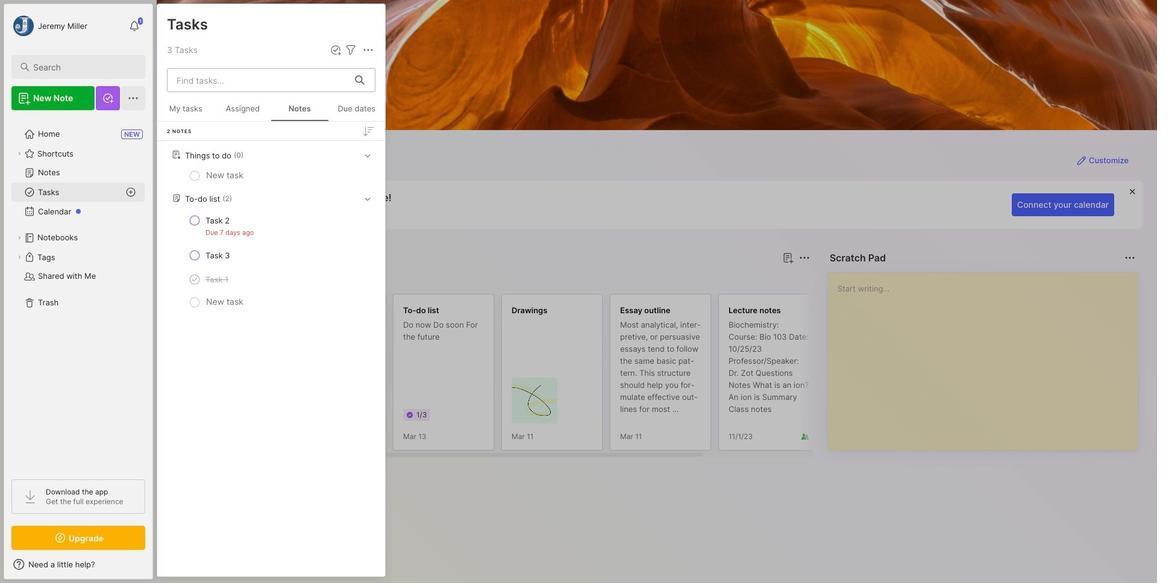 Task type: describe. For each thing, give the bounding box(es) containing it.
Find tasks… text field
[[169, 70, 348, 90]]

3 row from the top
[[162, 269, 381, 291]]

more actions and view options image
[[361, 43, 376, 57]]

1 tab from the left
[[179, 273, 214, 287]]

WHAT'S NEW field
[[4, 555, 153, 575]]

1 row from the top
[[162, 210, 381, 242]]

expand notebooks image
[[16, 235, 23, 242]]

task 1 0 cell
[[206, 274, 229, 286]]

2 row from the top
[[162, 245, 381, 267]]

new task image
[[330, 44, 342, 56]]

More actions and view options field
[[358, 43, 376, 57]]



Task type: vqa. For each thing, say whether or not it's contained in the screenshot.
the Evernote Free You are here
no



Task type: locate. For each thing, give the bounding box(es) containing it.
collapse qa-tasks_sections_bynote_0 image
[[362, 150, 374, 162]]

click to collapse image
[[152, 561, 161, 576]]

task 3 2 cell
[[206, 250, 230, 262]]

tab list
[[179, 273, 808, 287]]

0 horizontal spatial tab
[[179, 273, 214, 287]]

thumbnail image
[[512, 378, 558, 424]]

tab
[[179, 273, 214, 287], [219, 273, 268, 287]]

expand tags image
[[16, 254, 23, 261]]

Filter tasks field
[[344, 43, 358, 57]]

row
[[162, 210, 381, 242], [162, 245, 381, 267], [162, 269, 381, 291]]

2 tab from the left
[[219, 273, 268, 287]]

row group
[[157, 122, 385, 325], [176, 294, 936, 458]]

Start writing… text field
[[838, 273, 1138, 441]]

1 horizontal spatial tab
[[219, 273, 268, 287]]

1 vertical spatial row
[[162, 245, 381, 267]]

Account field
[[11, 14, 87, 38]]

None search field
[[33, 60, 134, 74]]

main element
[[0, 0, 157, 584]]

0 vertical spatial row
[[162, 210, 381, 242]]

tree
[[4, 118, 153, 469]]

task 2 1 cell
[[206, 215, 230, 227]]

none search field inside main element
[[33, 60, 134, 74]]

Search text field
[[33, 62, 134, 73]]

collapse qa-tasks_sections_bynote_1 image
[[362, 193, 374, 205]]

filter tasks image
[[344, 43, 358, 57]]

2 vertical spatial row
[[162, 269, 381, 291]]

Sort options field
[[361, 124, 376, 138]]

tree inside main element
[[4, 118, 153, 469]]



